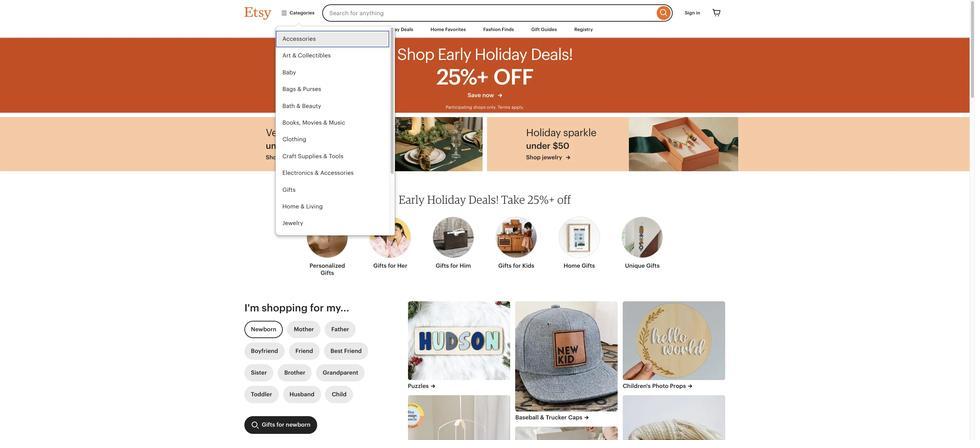 Task type: describe. For each thing, give the bounding box(es) containing it.
jewelry link
[[276, 216, 389, 232]]

tools
[[329, 153, 343, 160]]

home gifts link
[[559, 213, 600, 273]]

holiday deals!
[[474, 46, 573, 64]]

trucker
[[546, 415, 567, 422]]

bags
[[282, 86, 296, 93]]

0 vertical spatial decor
[[318, 127, 345, 139]]

& for art
[[292, 52, 296, 59]]

shop decor link
[[266, 154, 345, 162]]

for for kids
[[513, 263, 521, 270]]

1 vertical spatial supplies
[[321, 237, 345, 244]]

kids
[[522, 263, 534, 270]]

books, movies & music link
[[276, 115, 389, 132]]

sign in button
[[679, 6, 706, 20]]

under $50 inside holiday sparkle under $50 shop jewelry
[[526, 141, 569, 151]]

puzzles link
[[408, 383, 510, 391]]

party
[[305, 237, 320, 244]]

electronics & accessories
[[282, 170, 354, 177]]

& for paper
[[300, 237, 304, 244]]

newborn
[[251, 327, 276, 334]]

boyfriend
[[251, 348, 278, 355]]

gifts for him
[[436, 263, 471, 270]]

her
[[397, 263, 407, 270]]

accessories inside electronics & accessories link
[[320, 170, 354, 177]]

gift
[[531, 27, 540, 32]]

brother
[[284, 370, 305, 377]]

craft supplies & tools link
[[276, 148, 389, 165]]

guides
[[541, 27, 557, 32]]

caps
[[568, 415, 582, 422]]

registry
[[574, 27, 593, 32]]

newborn
[[286, 422, 311, 429]]

gifts for kids link
[[496, 213, 537, 273]]

electronics
[[282, 170, 313, 177]]

gifts for her
[[373, 263, 407, 270]]

craft
[[282, 153, 296, 160]]

merry
[[289, 127, 316, 139]]

fashion finds link
[[478, 23, 519, 36]]

gifts inside menu
[[282, 187, 296, 194]]

categories button
[[276, 6, 320, 20]]

menu containing accessories
[[276, 26, 395, 249]]

best friend
[[330, 348, 362, 355]]

home favorites
[[431, 27, 466, 32]]

& for bath
[[296, 103, 301, 110]]

1 vertical spatial holiday
[[427, 193, 466, 207]]

i'm shopping for my...
[[244, 303, 349, 314]]

holiday sparkle under $50 shop jewelry
[[526, 127, 596, 161]]

save now link
[[397, 91, 573, 103]]

grandparent
[[323, 370, 358, 377]]

children's photo props
[[623, 383, 686, 390]]

craft supplies & tools
[[282, 153, 343, 160]]

him
[[460, 263, 471, 270]]

terms apply.
[[498, 105, 524, 110]]

shop inside holiday sparkle under $50 shop jewelry
[[526, 154, 541, 161]]

very
[[266, 127, 286, 139]]

home favorites link
[[425, 23, 471, 36]]

gift guides
[[531, 27, 557, 32]]

personalized
[[310, 263, 345, 270]]

my...
[[326, 303, 349, 314]]

holiday inside holiday sparkle under $50 shop jewelry
[[526, 127, 561, 139]]

registry link
[[569, 23, 598, 36]]

children's photo props link
[[623, 383, 725, 391]]

bath
[[282, 103, 295, 110]]

paper & party supplies link
[[276, 232, 389, 249]]

unique gifts link
[[622, 213, 663, 273]]

early inside shop early holiday deals! 25%+ off save now
[[438, 46, 471, 64]]

fashion finds
[[483, 27, 514, 32]]

very merry decor under $50 shop decor
[[266, 127, 345, 161]]

gifts inside personalized gifts
[[321, 270, 334, 277]]

toddler
[[251, 392, 272, 399]]

favorites
[[445, 27, 466, 32]]

art & collectibles
[[282, 52, 331, 59]]

photo
[[652, 383, 669, 390]]

living
[[306, 203, 323, 210]]

0 horizontal spatial decor
[[282, 154, 298, 161]]

shop jewelry link
[[526, 154, 596, 162]]

home gifts
[[564, 263, 595, 270]]

gifts link
[[276, 182, 389, 199]]

for left my... at the bottom of page
[[310, 303, 324, 314]]



Task type: locate. For each thing, give the bounding box(es) containing it.
participating
[[446, 105, 472, 110]]

participating shops only. terms apply.
[[446, 105, 524, 110]]

1 horizontal spatial under $50
[[526, 141, 569, 151]]

holiday
[[526, 127, 561, 139], [427, 193, 466, 207]]

2 under $50 from the left
[[526, 141, 569, 151]]

& right bags
[[297, 86, 301, 93]]

& for baseball
[[540, 415, 544, 422]]

baby kids hat snapback, new kid toddler youth adult cap, first day school, back to school, new baby pregnancy announcement, pregnancy reveal image
[[515, 302, 618, 412]]

accessories link
[[276, 31, 389, 48]]

music
[[329, 119, 345, 126]]

supplies down jewelry link
[[321, 237, 345, 244]]

1 horizontal spatial shop
[[397, 46, 434, 64]]

sparkle
[[563, 127, 596, 139]]

books,
[[282, 119, 301, 126]]

friend right the best at left bottom
[[344, 348, 362, 355]]

friend down mother
[[295, 348, 313, 355]]

a festive christmas table setting featuring two green table runners shown with glassware, serveware, and a candle centerpiece. image
[[373, 117, 483, 172]]

jewelry
[[282, 220, 303, 227]]

mother
[[294, 327, 314, 334]]

& left tools
[[323, 153, 327, 160]]

0 horizontal spatial early
[[399, 193, 425, 207]]

props
[[670, 383, 686, 390]]

0 horizontal spatial holiday
[[427, 193, 466, 207]]

0 horizontal spatial accessories
[[282, 36, 316, 42]]

husband
[[289, 392, 314, 399]]

menu bar
[[231, 22, 738, 38]]

collectibles
[[298, 52, 331, 59]]

home & living link
[[276, 199, 389, 216]]

bath & beauty link
[[276, 98, 389, 115]]

2 friend from the left
[[344, 348, 362, 355]]

gift guides link
[[526, 23, 562, 36]]

decor up electronics
[[282, 154, 298, 161]]

wooden birth announcement plaque &quot;hello world&quot; matte white acrylic image
[[623, 302, 725, 381]]

& down craft supplies & tools
[[315, 170, 319, 177]]

accessories
[[282, 36, 316, 42], [320, 170, 354, 177]]

deals!
[[469, 193, 499, 207]]

gifts for newborn
[[262, 422, 311, 429]]

i'm
[[244, 303, 259, 314]]

for for her
[[388, 263, 396, 270]]

unique
[[625, 263, 645, 270]]

decor
[[318, 127, 345, 139], [282, 154, 298, 161]]

bath & beauty
[[282, 103, 321, 110]]

friend
[[295, 348, 313, 355], [344, 348, 362, 355]]

& right the bath
[[296, 103, 301, 110]]

1 vertical spatial home
[[282, 203, 299, 210]]

banner
[[231, 0, 738, 249]]

home for home favorites
[[431, 27, 444, 32]]

1 horizontal spatial home
[[431, 27, 444, 32]]

1 vertical spatial decor
[[282, 154, 298, 161]]

books, movies & music
[[282, 119, 345, 126]]

child
[[332, 392, 347, 399]]

under $50
[[266, 141, 309, 151], [526, 141, 569, 151]]

under $50 inside very merry decor under $50 shop decor
[[266, 141, 309, 151]]

gifts for newborn link
[[244, 417, 317, 435]]

for for him
[[450, 263, 458, 270]]

paper
[[282, 237, 298, 244]]

children's
[[623, 383, 651, 390]]

a colorful charm choker statement necklace featuring six beads on a dainty gold chain shown in an open gift box. image
[[629, 117, 738, 172]]

for left newborn
[[277, 422, 284, 429]]

shops
[[473, 105, 486, 110]]

shop inside shop early holiday deals! 25%+ off save now
[[397, 46, 434, 64]]

for left kids
[[513, 263, 521, 270]]

0 horizontal spatial under $50
[[266, 141, 309, 151]]

1 under $50 from the left
[[266, 141, 309, 151]]

& inside "link"
[[301, 203, 305, 210]]

jewelry
[[542, 154, 562, 161]]

supplies up electronics & accessories
[[298, 153, 322, 160]]

in
[[696, 10, 700, 16]]

off
[[557, 193, 571, 207]]

gifts inside "link"
[[582, 263, 595, 270]]

gifts for kids
[[498, 263, 534, 270]]

0 horizontal spatial home
[[282, 203, 299, 210]]

2 horizontal spatial shop
[[526, 154, 541, 161]]

fashion
[[483, 27, 501, 32]]

1 vertical spatial accessories
[[320, 170, 354, 177]]

0 vertical spatial supplies
[[298, 153, 322, 160]]

baseball
[[515, 415, 539, 422]]

home inside menu
[[282, 203, 299, 210]]

clothing
[[282, 136, 306, 143]]

0 vertical spatial accessories
[[282, 36, 316, 42]]

menu
[[276, 26, 395, 249]]

unique gifts
[[625, 263, 660, 270]]

for left "her"
[[388, 263, 396, 270]]

shop early holiday deals! 25%+ off save now
[[397, 46, 573, 99]]

movies
[[302, 119, 322, 126]]

Search for anything text field
[[322, 4, 655, 22]]

home for home gifts
[[564, 263, 580, 270]]

puzzles
[[408, 383, 429, 390]]

1 horizontal spatial friend
[[344, 348, 362, 355]]

menu bar containing home favorites
[[231, 22, 738, 38]]

only.
[[487, 105, 497, 110]]

shop inside very merry decor under $50 shop decor
[[266, 154, 280, 161]]

home & living
[[282, 203, 323, 210]]

purses
[[303, 86, 321, 93]]

1 friend from the left
[[295, 348, 313, 355]]

under $50 up "jewelry"
[[526, 141, 569, 151]]

& for bags
[[297, 86, 301, 93]]

clothing link
[[276, 132, 389, 148]]

1 horizontal spatial holiday
[[526, 127, 561, 139]]

bags & purses
[[282, 86, 321, 93]]

1 horizontal spatial decor
[[318, 127, 345, 139]]

early holiday deals! take 25%+ off
[[399, 193, 571, 207]]

accessories inside accessories link
[[282, 36, 316, 42]]

shopping
[[262, 303, 308, 314]]

0 vertical spatial holiday
[[526, 127, 561, 139]]

personalized gifts
[[310, 263, 345, 277]]

2 horizontal spatial home
[[564, 263, 580, 270]]

1 horizontal spatial early
[[438, 46, 471, 64]]

father
[[331, 327, 349, 334]]

art & collectibles link
[[276, 48, 389, 64]]

sign
[[685, 10, 695, 16]]

sister
[[251, 370, 267, 377]]

& for electronics
[[315, 170, 319, 177]]

None search field
[[322, 4, 673, 22]]

1 horizontal spatial accessories
[[320, 170, 354, 177]]

baseball & trucker caps
[[515, 415, 582, 422]]

2 vertical spatial home
[[564, 263, 580, 270]]

& left the party
[[300, 237, 304, 244]]

beauty
[[302, 103, 321, 110]]

shop
[[397, 46, 434, 64], [266, 154, 280, 161], [526, 154, 541, 161]]

& for home
[[301, 203, 305, 210]]

banner containing accessories
[[231, 0, 738, 249]]

home for home & living
[[282, 203, 299, 210]]

0 horizontal spatial shop
[[266, 154, 280, 161]]

0 vertical spatial early
[[438, 46, 471, 64]]

paper & party supplies
[[282, 237, 345, 244]]

baseball & trucker caps link
[[515, 414, 618, 423]]

& right art
[[292, 52, 296, 59]]

accessories up art & collectibles
[[282, 36, 316, 42]]

25%+
[[527, 193, 555, 207]]

for left the him
[[450, 263, 458, 270]]

personalized gifts link
[[307, 213, 348, 280]]

0 horizontal spatial friend
[[295, 348, 313, 355]]

25%+ off
[[436, 65, 533, 89]]

baby link
[[276, 64, 389, 81]]

accessories down tools
[[320, 170, 354, 177]]

categories
[[290, 10, 315, 16]]

& left trucker
[[540, 415, 544, 422]]

sign in
[[685, 10, 700, 16]]

& left living
[[301, 203, 305, 210]]

baby
[[282, 69, 296, 76]]

under $50 up craft
[[266, 141, 309, 151]]

& left music
[[323, 119, 327, 126]]

for for newborn
[[277, 422, 284, 429]]

personalized name puzzle christmas gift for kids, wooden name puzzle, personalized gift for boy, baby&#39;s first, wooden toy, puzzle for boys image
[[408, 302, 510, 381]]

bags & purses link
[[276, 81, 389, 98]]

0 vertical spatial home
[[431, 27, 444, 32]]

finds
[[502, 27, 514, 32]]

gifts for her link
[[370, 213, 411, 273]]

decor down music
[[318, 127, 345, 139]]

now
[[482, 92, 494, 99]]

1 vertical spatial early
[[399, 193, 425, 207]]



Task type: vqa. For each thing, say whether or not it's contained in the screenshot.
the 53.50 corresponding to Manta Rays and Diver Night Lights Ver2, Manta Rays Epoxy lamp, Epoxy Resin Table Lamp, Home Decor Boho, Birthday gifts for her best friend image
no



